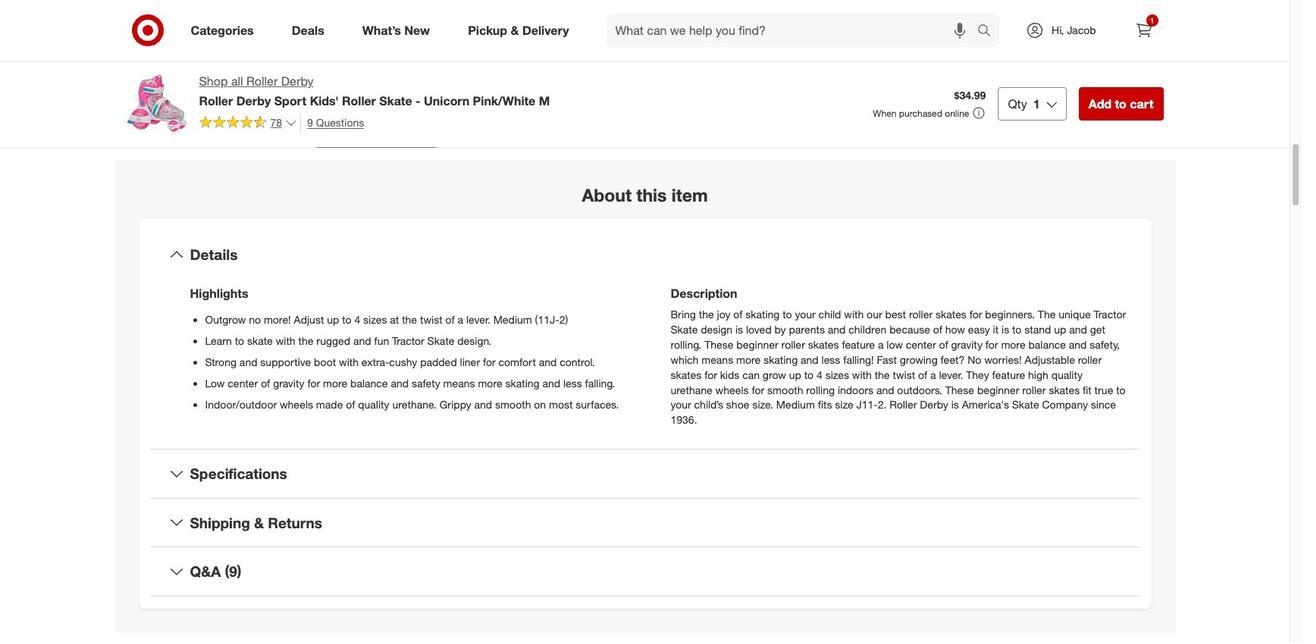 Task type: describe. For each thing, give the bounding box(es) containing it.
roller down by
[[782, 337, 805, 350]]

on inside pay over time with affirm on orders over $100
[[749, 26, 761, 39]]

roller up questions
[[342, 93, 376, 108]]

details
[[190, 246, 238, 263]]

1 vertical spatial skating
[[764, 353, 798, 365]]

fast
[[877, 353, 897, 365]]

smooth inside description bring the joy of skating to your child with our best roller skates for beginners. the unique tractor skate design is loved by parents and children because of how easy it is to stand up and get rolling. these beginner roller skates feature a low center of gravity for more balance and safety, which means more skating and less falling! fast growing feet? no worries! adjustable roller skates for kids can grow up to 4 sizes with the twist of a lever. they feature high quality urethane wheels for smooth rolling indoors and outdoors. these beginner roller skates fit true to your child's shoe size. medium fits size j11-2. roller derby is america's skate company since 1936.
[[768, 383, 804, 396]]

what's new
[[362, 22, 430, 38]]

size
[[835, 398, 854, 411]]

pay over time with affirm on orders over $100
[[694, 9, 843, 39]]

falling.
[[585, 377, 615, 390]]

and down the 'unique' in the top of the page
[[1070, 322, 1088, 335]]

1 link
[[1127, 14, 1161, 47]]

0 horizontal spatial is
[[736, 322, 743, 335]]

qty
[[1008, 96, 1028, 111]]

specifications button
[[151, 450, 1140, 498]]

wheels inside description bring the joy of skating to your child with our best roller skates for beginners. the unique tractor skate design is loved by parents and children because of how easy it is to stand up and get rolling. these beginner roller skates feature a low center of gravity for more balance and safety, which means more skating and less falling! fast growing feet? no worries! adjustable roller skates for kids can grow up to 4 sizes with the twist of a lever. they feature high quality urethane wheels for smooth rolling indoors and outdoors. these beginner roller skates fit true to your child's shoe size. medium fits size j11-2. roller derby is america's skate company since 1936.
[[716, 383, 749, 396]]

categories
[[191, 22, 254, 38]]

the down 'adjust'
[[298, 334, 314, 347]]

lever. inside description bring the joy of skating to your child with our best roller skates for beginners. the unique tractor skate design is loved by parents and children because of how easy it is to stand up and get rolling. these beginner roller skates feature a low center of gravity for more balance and safety, which means more skating and less falling! fast growing feet? no worries! adjustable roller skates for kids can grow up to 4 sizes with the twist of a lever. they feature high quality urethane wheels for smooth rolling indoors and outdoors. these beginner roller skates fit true to your child's shoe size. medium fits size j11-2. roller derby is america's skate company since 1936.
[[939, 368, 964, 381]]

low
[[205, 377, 225, 390]]

more up can
[[737, 353, 761, 365]]

78
[[270, 116, 282, 129]]

of down supportive
[[261, 377, 270, 390]]

boot
[[314, 356, 336, 368]]

(11j-
[[535, 313, 560, 326]]

with up supportive
[[276, 334, 296, 347]]

fit
[[1083, 383, 1092, 396]]

4 inside description bring the joy of skating to your child with our best roller skates for beginners. the unique tractor skate design is loved by parents and children because of how easy it is to stand up and get rolling. these beginner roller skates feature a low center of gravity for more balance and safety, which means more skating and less falling! fast growing feet? no worries! adjustable roller skates for kids can grow up to 4 sizes with the twist of a lever. they feature high quality urethane wheels for smooth rolling indoors and outdoors. these beginner roller skates fit true to your child's shoe size. medium fits size j11-2. roller derby is america's skate company since 1936.
[[817, 368, 823, 381]]

indoor/outdoor
[[205, 398, 277, 411]]

design
[[701, 322, 733, 335]]

falling!
[[844, 353, 874, 365]]

and down strong and supportive boot with extra-cushy padded liner for comfort and control.
[[391, 377, 409, 390]]

1936.
[[671, 413, 697, 426]]

highlights
[[190, 285, 248, 300]]

0 horizontal spatial center
[[228, 377, 258, 390]]

1 vertical spatial balance
[[351, 377, 388, 390]]

9
[[307, 116, 313, 129]]

0 horizontal spatial 1
[[1034, 96, 1040, 111]]

grow
[[763, 368, 786, 381]]

roller right all
[[247, 74, 278, 89]]

gravity inside description bring the joy of skating to your child with our best roller skates for beginners. the unique tractor skate design is loved by parents and children because of how easy it is to stand up and get rolling. these beginner roller skates feature a low center of gravity for more balance and safety, which means more skating and less falling! fast growing feet? no worries! adjustable roller skates for kids can grow up to 4 sizes with the twist of a lever. they feature high quality urethane wheels for smooth rolling indoors and outdoors. these beginner roller skates fit true to your child's shoe size. medium fits size j11-2. roller derby is america's skate company since 1936.
[[952, 337, 983, 350]]

0 horizontal spatial these
[[705, 337, 734, 350]]

our
[[867, 307, 883, 320]]

about
[[582, 184, 632, 206]]

it
[[993, 322, 999, 335]]

and right grippy
[[474, 398, 492, 411]]

1 vertical spatial feature
[[993, 368, 1026, 381]]

made
[[316, 398, 343, 411]]

time
[[746, 9, 772, 24]]

this
[[637, 184, 667, 206]]

0 horizontal spatial derby
[[236, 93, 271, 108]]

add to cart
[[1089, 96, 1154, 111]]

skate down bring
[[671, 322, 698, 335]]

& for pickup
[[511, 22, 519, 38]]

for up 'easy'
[[970, 307, 983, 320]]

roller up because
[[909, 307, 933, 320]]

at
[[390, 313, 399, 326]]

skate inside shop all roller derby roller derby sport kids' roller skate - unicorn pink/white m
[[379, 93, 412, 108]]

skates down parents
[[808, 337, 839, 350]]

categories link
[[178, 14, 273, 47]]

0 horizontal spatial smooth
[[495, 398, 531, 411]]

1 vertical spatial a
[[878, 337, 884, 350]]

roller inside description bring the joy of skating to your child with our best roller skates for beginners. the unique tractor skate design is loved by parents and children because of how easy it is to stand up and get rolling. these beginner roller skates feature a low center of gravity for more balance and safety, which means more skating and less falling! fast growing feet? no worries! adjustable roller skates for kids can grow up to 4 sizes with the twist of a lever. they feature high quality urethane wheels for smooth rolling indoors and outdoors. these beginner roller skates fit true to your child's shoe size. medium fits size j11-2. roller derby is america's skate company since 1936.
[[890, 398, 917, 411]]

image of roller derby sport kids' roller skate - unicorn pink/white m image
[[126, 73, 187, 133]]

images
[[390, 124, 429, 139]]

of up outdoors.
[[919, 368, 928, 381]]

child
[[819, 307, 841, 320]]

urethane
[[671, 383, 713, 396]]

quality inside description bring the joy of skating to your child with our best roller skates for beginners. the unique tractor skate design is loved by parents and children because of how easy it is to stand up and get rolling. these beginner roller skates feature a low center of gravity for more balance and safety, which means more skating and less falling! fast growing feet? no worries! adjustable roller skates for kids can grow up to 4 sizes with the twist of a lever. they feature high quality urethane wheels for smooth rolling indoors and outdoors. these beginner roller skates fit true to your child's shoe size. medium fits size j11-2. roller derby is america's skate company since 1936.
[[1052, 368, 1083, 381]]

shop
[[199, 74, 228, 89]]

rugged
[[316, 334, 351, 347]]

outgrow
[[205, 313, 246, 326]]

purchased
[[899, 108, 943, 119]]

show
[[324, 124, 355, 139]]

feet?
[[941, 353, 965, 365]]

pink/white
[[473, 93, 536, 108]]

padded
[[420, 356, 457, 368]]

derby inside description bring the joy of skating to your child with our best roller skates for beginners. the unique tractor skate design is loved by parents and children because of how easy it is to stand up and get rolling. these beginner roller skates feature a low center of gravity for more balance and safety, which means more skating and less falling! fast growing feet? no worries! adjustable roller skates for kids can grow up to 4 sizes with the twist of a lever. they feature high quality urethane wheels for smooth rolling indoors and outdoors. these beginner roller skates fit true to your child's shoe size. medium fits size j11-2. roller derby is america's skate company since 1936.
[[920, 398, 949, 411]]

pickup
[[468, 22, 507, 38]]

jacob
[[1067, 24, 1096, 36]]

0 vertical spatial medium
[[494, 313, 532, 326]]

for down boot
[[307, 377, 320, 390]]

search button
[[971, 14, 1007, 50]]

fits
[[818, 398, 832, 411]]

by
[[775, 322, 786, 335]]

1 vertical spatial beginner
[[978, 383, 1020, 396]]

with down learn to skate with the rugged and fun tractor skate design.
[[339, 356, 359, 368]]

orders
[[764, 26, 794, 39]]

growing
[[900, 353, 938, 365]]

description
[[671, 285, 738, 300]]

to up by
[[783, 307, 792, 320]]

q&a (9) button
[[151, 548, 1140, 596]]

joy
[[717, 307, 731, 320]]

0 horizontal spatial twist
[[420, 313, 443, 326]]

skates down which at the right bottom of the page
[[671, 368, 702, 381]]

all
[[231, 74, 243, 89]]

deals
[[292, 22, 324, 38]]

0 horizontal spatial tractor
[[392, 334, 425, 347]]

more up made
[[323, 377, 348, 390]]

0 vertical spatial skating
[[746, 307, 780, 320]]

0 horizontal spatial up
[[327, 313, 339, 326]]

cushy
[[389, 356, 417, 368]]

and left control.
[[539, 356, 557, 368]]

and up 2.
[[877, 383, 895, 396]]

more down liner
[[478, 377, 503, 390]]

about this item
[[582, 184, 708, 206]]

0 horizontal spatial lever.
[[466, 313, 491, 326]]

liner
[[460, 356, 480, 368]]

skate up the padded
[[427, 334, 455, 347]]

show more images
[[324, 124, 429, 139]]

strong and supportive boot with extra-cushy padded liner for comfort and control.
[[205, 356, 595, 368]]

design.
[[458, 334, 492, 347]]

to right true
[[1117, 383, 1126, 396]]

for right liner
[[483, 356, 496, 368]]

2 horizontal spatial is
[[1002, 322, 1010, 335]]

surfaces.
[[576, 398, 619, 411]]

worries!
[[985, 353, 1022, 365]]

1 horizontal spatial up
[[789, 368, 802, 381]]

0 vertical spatial sizes
[[363, 313, 387, 326]]

(9)
[[225, 563, 242, 580]]

q&a
[[190, 563, 221, 580]]

deals link
[[279, 14, 343, 47]]

to up learn to skate with the rugged and fun tractor skate design.
[[342, 313, 352, 326]]

company
[[1043, 398, 1088, 411]]

search
[[971, 24, 1007, 39]]

less inside description bring the joy of skating to your child with our best roller skates for beginners. the unique tractor skate design is loved by parents and children because of how easy it is to stand up and get rolling. these beginner roller skates feature a low center of gravity for more balance and safety, which means more skating and less falling! fast growing feet? no worries! adjustable roller skates for kids can grow up to 4 sizes with the twist of a lever. they feature high quality urethane wheels for smooth rolling indoors and outdoors. these beginner roller skates fit true to your child's shoe size. medium fits size j11-2. roller derby is america's skate company since 1936.
[[822, 353, 841, 365]]

qty 1
[[1008, 96, 1040, 111]]

how
[[946, 322, 966, 335]]

shop all roller derby roller derby sport kids' roller skate - unicorn pink/white m
[[199, 74, 550, 108]]

pickup & delivery
[[468, 22, 569, 38]]

& for shipping
[[254, 514, 264, 531]]

and down the skate at the left of page
[[240, 356, 257, 368]]

most
[[549, 398, 573, 411]]

roller down high
[[1023, 383, 1046, 396]]

stand
[[1025, 322, 1052, 335]]

more up worries!
[[1001, 337, 1026, 350]]

skate down high
[[1012, 398, 1040, 411]]

pickup & delivery link
[[455, 14, 588, 47]]

image gallery element
[[126, 0, 627, 148]]

learn
[[205, 334, 232, 347]]

1 vertical spatial your
[[671, 398, 692, 411]]

1 horizontal spatial these
[[946, 383, 975, 396]]

2 vertical spatial skating
[[506, 377, 540, 390]]

0 vertical spatial beginner
[[737, 337, 779, 350]]

learn to skate with the rugged and fun tractor skate design.
[[205, 334, 492, 347]]

more inside button
[[358, 124, 386, 139]]

online
[[945, 108, 970, 119]]

2.
[[878, 398, 887, 411]]

of right joy
[[734, 307, 743, 320]]



Task type: locate. For each thing, give the bounding box(es) containing it.
which
[[671, 353, 699, 365]]

1 horizontal spatial is
[[952, 398, 959, 411]]

skating up grow
[[764, 353, 798, 365]]

your
[[795, 307, 816, 320], [671, 398, 692, 411]]

0 horizontal spatial less
[[564, 377, 582, 390]]

supportive
[[260, 356, 311, 368]]

skating down comfort
[[506, 377, 540, 390]]

of left how
[[934, 322, 943, 335]]

0 vertical spatial twist
[[420, 313, 443, 326]]

smooth
[[768, 383, 804, 396], [495, 398, 531, 411]]

j11-
[[857, 398, 878, 411]]

returns
[[268, 514, 322, 531]]

4 up learn to skate with the rugged and fun tractor skate design.
[[355, 313, 360, 326]]

1 horizontal spatial quality
[[1052, 368, 1083, 381]]

gravity
[[952, 337, 983, 350], [273, 377, 305, 390]]

urethane.
[[392, 398, 437, 411]]

quality left urethane.
[[358, 398, 390, 411]]

specifications
[[190, 465, 287, 482]]

lever. down feet?
[[939, 368, 964, 381]]

0 horizontal spatial gravity
[[273, 377, 305, 390]]

1 horizontal spatial lever.
[[939, 368, 964, 381]]

0 horizontal spatial on
[[534, 398, 546, 411]]

78 link
[[199, 114, 297, 133]]

1 horizontal spatial feature
[[993, 368, 1026, 381]]

1 vertical spatial lever.
[[939, 368, 964, 381]]

grippy
[[440, 398, 472, 411]]

on left "most"
[[534, 398, 546, 411]]

the
[[699, 307, 714, 320], [402, 313, 417, 326], [298, 334, 314, 347], [875, 368, 890, 381]]

over left $100
[[797, 26, 818, 39]]

beginner
[[737, 337, 779, 350], [978, 383, 1020, 396]]

$100
[[820, 26, 843, 39]]

0 vertical spatial feature
[[842, 337, 875, 350]]

of up the padded
[[446, 313, 455, 326]]

twist inside description bring the joy of skating to your child with our best roller skates for beginners. the unique tractor skate design is loved by parents and children because of how easy it is to stand up and get rolling. these beginner roller skates feature a low center of gravity for more balance and safety, which means more skating and less falling! fast growing feet? no worries! adjustable roller skates for kids can grow up to 4 sizes with the twist of a lever. they feature high quality urethane wheels for smooth rolling indoors and outdoors. these beginner roller skates fit true to your child's shoe size. medium fits size j11-2. roller derby is america's skate company since 1936.
[[893, 368, 916, 381]]

&
[[511, 22, 519, 38], [254, 514, 264, 531]]

1 vertical spatial 4
[[817, 368, 823, 381]]

tractor up get on the right bottom of page
[[1094, 307, 1127, 320]]

parents
[[789, 322, 825, 335]]

affirm
[[718, 26, 746, 39]]

delivery
[[523, 22, 569, 38]]

to inside button
[[1115, 96, 1127, 111]]

more!
[[264, 313, 291, 326]]

quality down adjustable
[[1052, 368, 1083, 381]]

these down the "design"
[[705, 337, 734, 350]]

balance up adjustable
[[1029, 337, 1066, 350]]

1 vertical spatial tractor
[[392, 334, 425, 347]]

roller down "safety,"
[[1078, 353, 1102, 365]]

roller derby sport kids&#39; roller skate - unicorn pink/white m, 6 of 8 image
[[383, 0, 627, 103]]

1 horizontal spatial a
[[878, 337, 884, 350]]

0 vertical spatial on
[[749, 26, 761, 39]]

your up 1936. at the bottom right of page
[[671, 398, 692, 411]]

2 vertical spatial a
[[931, 368, 936, 381]]

& left the returns
[[254, 514, 264, 531]]

2 horizontal spatial derby
[[920, 398, 949, 411]]

1 vertical spatial wheels
[[280, 398, 313, 411]]

center inside description bring the joy of skating to your child with our best roller skates for beginners. the unique tractor skate design is loved by parents and children because of how easy it is to stand up and get rolling. these beginner roller skates feature a low center of gravity for more balance and safety, which means more skating and less falling! fast growing feet? no worries! adjustable roller skates for kids can grow up to 4 sizes with the twist of a lever. they feature high quality urethane wheels for smooth rolling indoors and outdoors. these beginner roller skates fit true to your child's shoe size. medium fits size j11-2. roller derby is america's skate company since 1936.
[[906, 337, 936, 350]]

show more images button
[[314, 115, 439, 148]]

since
[[1091, 398, 1116, 411]]

details button
[[151, 231, 1140, 279]]

1 vertical spatial derby
[[236, 93, 271, 108]]

feature down worries!
[[993, 368, 1026, 381]]

add
[[1089, 96, 1112, 111]]

& inside dropdown button
[[254, 514, 264, 531]]

medium inside description bring the joy of skating to your child with our best roller skates for beginners. the unique tractor skate design is loved by parents and children because of how easy it is to stand up and get rolling. these beginner roller skates feature a low center of gravity for more balance and safety, which means more skating and less falling! fast growing feet? no worries! adjustable roller skates for kids can grow up to 4 sizes with the twist of a lever. they feature high quality urethane wheels for smooth rolling indoors and outdoors. these beginner roller skates fit true to your child's shoe size. medium fits size j11-2. roller derby is america's skate company since 1936.
[[777, 398, 815, 411]]

and left fun in the bottom left of the page
[[353, 334, 371, 347]]

rolling
[[807, 383, 835, 396]]

derby up the sport
[[281, 74, 314, 89]]

0 vertical spatial over
[[718, 9, 743, 24]]

strong
[[205, 356, 237, 368]]

is left america's
[[952, 398, 959, 411]]

a up design.
[[458, 313, 463, 326]]

2 horizontal spatial a
[[931, 368, 936, 381]]

outgrow no more! adjust up to 4 sizes at the twist of a lever.  medium (11j-2)
[[205, 313, 568, 326]]

2 horizontal spatial up
[[1054, 322, 1067, 335]]

questions
[[316, 116, 364, 129]]

1 right the qty at the right of the page
[[1034, 96, 1040, 111]]

0 vertical spatial gravity
[[952, 337, 983, 350]]

no
[[968, 353, 982, 365]]

beginners.
[[986, 307, 1035, 320]]

unicorn
[[424, 93, 470, 108]]

1 vertical spatial on
[[534, 398, 546, 411]]

your up parents
[[795, 307, 816, 320]]

0 vertical spatial your
[[795, 307, 816, 320]]

1 vertical spatial means
[[443, 377, 475, 390]]

1 right jacob
[[1150, 16, 1155, 25]]

1 horizontal spatial beginner
[[978, 383, 1020, 396]]

0 vertical spatial means
[[702, 353, 734, 365]]

child's
[[694, 398, 724, 411]]

0 horizontal spatial feature
[[842, 337, 875, 350]]

1 vertical spatial 1
[[1034, 96, 1040, 111]]

0 horizontal spatial over
[[718, 9, 743, 24]]

hi,
[[1052, 24, 1064, 36]]

and down parents
[[801, 353, 819, 365]]

1 vertical spatial over
[[797, 26, 818, 39]]

the left joy
[[699, 307, 714, 320]]

1 vertical spatial &
[[254, 514, 264, 531]]

1 vertical spatial less
[[564, 377, 582, 390]]

unique
[[1059, 307, 1091, 320]]

balance
[[1029, 337, 1066, 350], [351, 377, 388, 390]]

to left the skate at the left of page
[[235, 334, 244, 347]]

for down it
[[986, 337, 999, 350]]

up down the
[[1054, 322, 1067, 335]]

comfort
[[499, 356, 536, 368]]

1 horizontal spatial &
[[511, 22, 519, 38]]

safety,
[[1090, 337, 1120, 350]]

shipping & returns
[[190, 514, 322, 531]]

1 horizontal spatial wheels
[[716, 383, 749, 396]]

derby
[[281, 74, 314, 89], [236, 93, 271, 108], [920, 398, 949, 411]]

a left low
[[878, 337, 884, 350]]

fun
[[374, 334, 389, 347]]

1 vertical spatial twist
[[893, 368, 916, 381]]

0 horizontal spatial wheels
[[280, 398, 313, 411]]

1 vertical spatial smooth
[[495, 398, 531, 411]]

less down control.
[[564, 377, 582, 390]]

0 horizontal spatial your
[[671, 398, 692, 411]]

skates up how
[[936, 307, 967, 320]]

the down fast
[[875, 368, 890, 381]]

sizes up rolling
[[826, 368, 849, 381]]

up right grow
[[789, 368, 802, 381]]

low
[[887, 337, 903, 350]]

skating up loved
[[746, 307, 780, 320]]

0 vertical spatial lever.
[[466, 313, 491, 326]]

medium down rolling
[[777, 398, 815, 411]]

shipping
[[190, 514, 250, 531]]

beginner down loved
[[737, 337, 779, 350]]

1 horizontal spatial gravity
[[952, 337, 983, 350]]

balance inside description bring the joy of skating to your child with our best roller skates for beginners. the unique tractor skate design is loved by parents and children because of how easy it is to stand up and get rolling. these beginner roller skates feature a low center of gravity for more balance and safety, which means more skating and less falling! fast growing feet? no worries! adjustable roller skates for kids can grow up to 4 sizes with the twist of a lever. they feature high quality urethane wheels for smooth rolling indoors and outdoors. these beginner roller skates fit true to your child's shoe size. medium fits size j11-2. roller derby is america's skate company since 1936.
[[1029, 337, 1066, 350]]

2 vertical spatial derby
[[920, 398, 949, 411]]

What can we help you find? suggestions appear below search field
[[606, 14, 982, 47]]

1 vertical spatial center
[[228, 377, 258, 390]]

for up size.
[[752, 383, 765, 396]]

4 up rolling
[[817, 368, 823, 381]]

1 horizontal spatial over
[[797, 26, 818, 39]]

less left falling!
[[822, 353, 841, 365]]

sizes inside description bring the joy of skating to your child with our best roller skates for beginners. the unique tractor skate design is loved by parents and children because of how easy it is to stand up and get rolling. these beginner roller skates feature a low center of gravity for more balance and safety, which means more skating and less falling! fast growing feet? no worries! adjustable roller skates for kids can grow up to 4 sizes with the twist of a lever. they feature high quality urethane wheels for smooth rolling indoors and outdoors. these beginner roller skates fit true to your child's shoe size. medium fits size j11-2. roller derby is america's skate company since 1936.
[[826, 368, 849, 381]]

1 horizontal spatial 4
[[817, 368, 823, 381]]

wheels down kids
[[716, 383, 749, 396]]

0 vertical spatial derby
[[281, 74, 314, 89]]

0 horizontal spatial means
[[443, 377, 475, 390]]

1 horizontal spatial means
[[702, 353, 734, 365]]

means up grippy
[[443, 377, 475, 390]]

1 horizontal spatial 1
[[1150, 16, 1155, 25]]

roller down shop
[[199, 93, 233, 108]]

0 horizontal spatial quality
[[358, 398, 390, 411]]

shipping & returns button
[[151, 499, 1140, 547]]

is left loved
[[736, 322, 743, 335]]

gravity down supportive
[[273, 377, 305, 390]]

shoe
[[727, 398, 750, 411]]

skate left -
[[379, 93, 412, 108]]

1 horizontal spatial smooth
[[768, 383, 804, 396]]

0 horizontal spatial balance
[[351, 377, 388, 390]]

safety
[[412, 377, 440, 390]]

0 vertical spatial quality
[[1052, 368, 1083, 381]]

twist
[[420, 313, 443, 326], [893, 368, 916, 381]]

twist down growing
[[893, 368, 916, 381]]

with up "children"
[[844, 307, 864, 320]]

wheels left made
[[280, 398, 313, 411]]

of up feet?
[[939, 337, 949, 350]]

0 horizontal spatial a
[[458, 313, 463, 326]]

of right made
[[346, 398, 355, 411]]

balance down extra-
[[351, 377, 388, 390]]

and up "most"
[[543, 377, 561, 390]]

0 vertical spatial smooth
[[768, 383, 804, 396]]

0 vertical spatial a
[[458, 313, 463, 326]]

the right at
[[402, 313, 417, 326]]

q&a (9)
[[190, 563, 242, 580]]

best
[[886, 307, 906, 320]]

skates up company on the right of the page
[[1049, 383, 1080, 396]]

smooth down comfort
[[495, 398, 531, 411]]

extra-
[[362, 356, 389, 368]]

with down falling!
[[852, 368, 872, 381]]

0 horizontal spatial sizes
[[363, 313, 387, 326]]

for left kids
[[705, 368, 717, 381]]

what's new link
[[349, 14, 449, 47]]

0 vertical spatial less
[[822, 353, 841, 365]]

sizes
[[363, 313, 387, 326], [826, 368, 849, 381]]

1 vertical spatial gravity
[[273, 377, 305, 390]]

what's
[[362, 22, 401, 38]]

indoor/outdoor wheels made of quality urethane. grippy and smooth on most surfaces.
[[205, 398, 619, 411]]

0 vertical spatial 4
[[355, 313, 360, 326]]

to right the add on the right top of page
[[1115, 96, 1127, 111]]

to down beginners.
[[1013, 322, 1022, 335]]

more
[[358, 124, 386, 139], [1001, 337, 1026, 350], [737, 353, 761, 365], [323, 377, 348, 390], [478, 377, 503, 390]]

adjustable
[[1025, 353, 1075, 365]]

the
[[1038, 307, 1056, 320]]

when
[[873, 108, 897, 119]]

center up "indoor/outdoor"
[[228, 377, 258, 390]]

and down child
[[828, 322, 846, 335]]

tractor inside description bring the joy of skating to your child with our best roller skates for beginners. the unique tractor skate design is loved by parents and children because of how easy it is to stand up and get rolling. these beginner roller skates feature a low center of gravity for more balance and safety, which means more skating and less falling! fast growing feet? no worries! adjustable roller skates for kids can grow up to 4 sizes with the twist of a lever. they feature high quality urethane wheels for smooth rolling indoors and outdoors. these beginner roller skates fit true to your child's shoe size. medium fits size j11-2. roller derby is america's skate company since 1936.
[[1094, 307, 1127, 320]]

beginner up america's
[[978, 383, 1020, 396]]

1 vertical spatial quality
[[358, 398, 390, 411]]

1 vertical spatial these
[[946, 383, 975, 396]]

true
[[1095, 383, 1114, 396]]

kids'
[[310, 93, 339, 108]]

1 horizontal spatial less
[[822, 353, 841, 365]]

means inside description bring the joy of skating to your child with our best roller skates for beginners. the unique tractor skate design is loved by parents and children because of how easy it is to stand up and get rolling. these beginner roller skates feature a low center of gravity for more balance and safety, which means more skating and less falling! fast growing feet? no worries! adjustable roller skates for kids can grow up to 4 sizes with the twist of a lever. they feature high quality urethane wheels for smooth rolling indoors and outdoors. these beginner roller skates fit true to your child's shoe size. medium fits size j11-2. roller derby is america's skate company since 1936.
[[702, 353, 734, 365]]

smooth down grow
[[768, 383, 804, 396]]

of
[[734, 307, 743, 320], [446, 313, 455, 326], [934, 322, 943, 335], [939, 337, 949, 350], [919, 368, 928, 381], [261, 377, 270, 390], [346, 398, 355, 411]]

loved
[[746, 322, 772, 335]]

to up rolling
[[805, 368, 814, 381]]

hi, jacob
[[1052, 24, 1096, 36]]

on down time
[[749, 26, 761, 39]]

1 horizontal spatial center
[[906, 337, 936, 350]]

0 vertical spatial these
[[705, 337, 734, 350]]

0 vertical spatial wheels
[[716, 383, 749, 396]]

1 horizontal spatial tractor
[[1094, 307, 1127, 320]]

over up affirm
[[718, 9, 743, 24]]

less
[[822, 353, 841, 365], [564, 377, 582, 390]]

1 horizontal spatial balance
[[1029, 337, 1066, 350]]

center
[[906, 337, 936, 350], [228, 377, 258, 390]]

america's
[[962, 398, 1009, 411]]

over
[[718, 9, 743, 24], [797, 26, 818, 39]]

and left "safety,"
[[1069, 337, 1087, 350]]

0 vertical spatial tractor
[[1094, 307, 1127, 320]]

& right pickup
[[511, 22, 519, 38]]

roller derby sport kids&#39; roller skate - unicorn pink/white m, 5 of 8 image
[[126, 0, 371, 103]]

because
[[890, 322, 931, 335]]

control.
[[560, 356, 595, 368]]

0 vertical spatial 1
[[1150, 16, 1155, 25]]

with
[[844, 307, 864, 320], [276, 334, 296, 347], [339, 356, 359, 368], [852, 368, 872, 381]]

and
[[828, 322, 846, 335], [1070, 322, 1088, 335], [353, 334, 371, 347], [1069, 337, 1087, 350], [801, 353, 819, 365], [240, 356, 257, 368], [539, 356, 557, 368], [391, 377, 409, 390], [543, 377, 561, 390], [877, 383, 895, 396], [474, 398, 492, 411]]

rolling.
[[671, 337, 702, 350]]

1 vertical spatial medium
[[777, 398, 815, 411]]

0 vertical spatial balance
[[1029, 337, 1066, 350]]

when purchased online
[[873, 108, 970, 119]]

item
[[672, 184, 708, 206]]

0 horizontal spatial medium
[[494, 313, 532, 326]]

a
[[458, 313, 463, 326], [878, 337, 884, 350], [931, 368, 936, 381]]

derby up 78 link
[[236, 93, 271, 108]]

tractor up cushy
[[392, 334, 425, 347]]

roller right 2.
[[890, 398, 917, 411]]

more right show at top left
[[358, 124, 386, 139]]

1 horizontal spatial derby
[[281, 74, 314, 89]]

gravity up 'no'
[[952, 337, 983, 350]]

0 vertical spatial &
[[511, 22, 519, 38]]

1 horizontal spatial your
[[795, 307, 816, 320]]

-
[[416, 93, 421, 108]]

get
[[1090, 322, 1106, 335]]

lever. up design.
[[466, 313, 491, 326]]

skating
[[746, 307, 780, 320], [764, 353, 798, 365], [506, 377, 540, 390]]

quality
[[1052, 368, 1083, 381], [358, 398, 390, 411]]

center up growing
[[906, 337, 936, 350]]

0 horizontal spatial &
[[254, 514, 264, 531]]

is right it
[[1002, 322, 1010, 335]]

0 horizontal spatial beginner
[[737, 337, 779, 350]]



Task type: vqa. For each thing, say whether or not it's contained in the screenshot.
$50
no



